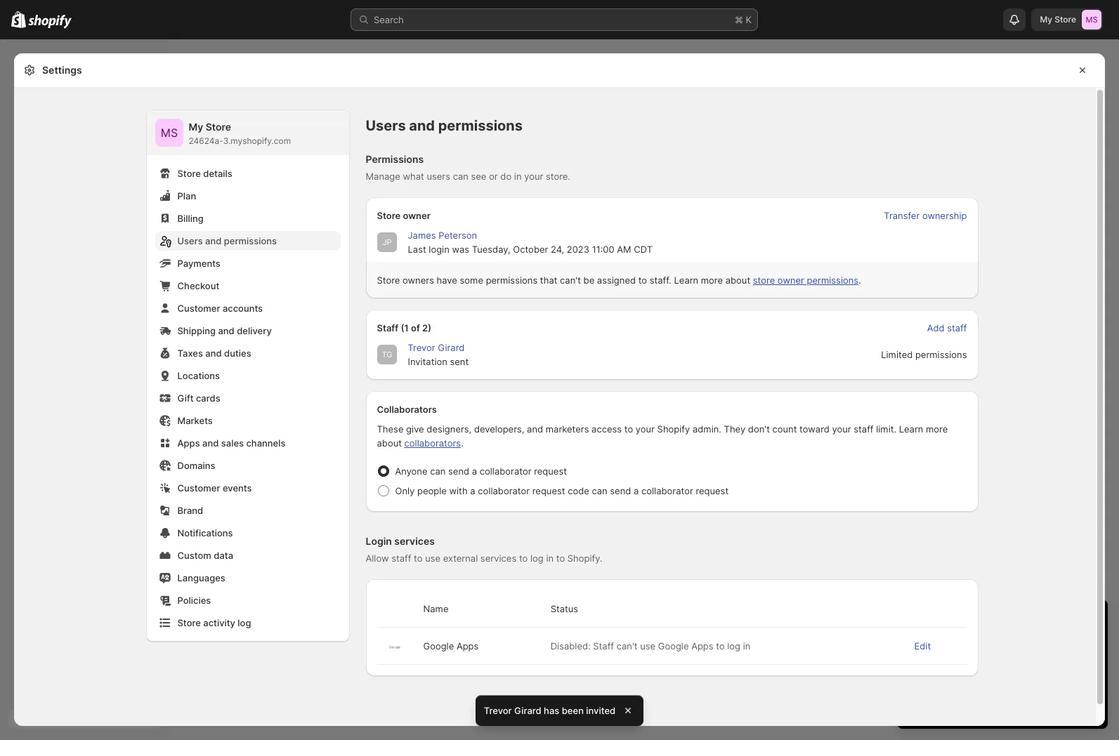 Task type: locate. For each thing, give the bounding box(es) containing it.
shopify left admin.
[[658, 424, 690, 435]]

owner
[[403, 210, 431, 221], [778, 275, 805, 286]]

collaborator down these give designers, developers, and marketers access to your shopify admin. they don't count toward your staff limit. learn more about
[[642, 486, 694, 497]]

collaborators
[[405, 438, 461, 449]]

1 customer from the top
[[177, 303, 220, 314]]

1 horizontal spatial more
[[926, 424, 948, 435]]

and for taxes and duties link
[[205, 348, 222, 359]]

use
[[425, 553, 441, 564], [640, 641, 656, 652]]

girard left has
[[515, 706, 542, 717]]

store up avatar with initials j p
[[377, 210, 401, 221]]

a left plan
[[941, 661, 946, 672]]

1 vertical spatial users
[[177, 235, 203, 247]]

0 horizontal spatial log
[[238, 618, 251, 629]]

1 horizontal spatial learn
[[900, 424, 924, 435]]

staff right add
[[948, 323, 968, 334]]

apps and sales channels link
[[155, 434, 341, 453]]

staff
[[377, 323, 399, 334], [593, 641, 614, 652]]

send right code
[[610, 486, 631, 497]]

trial up "ends"
[[946, 613, 971, 630]]

0 vertical spatial your
[[912, 613, 942, 630]]

for
[[912, 675, 924, 686], [988, 675, 1000, 686]]

and for apps and sales channels link
[[202, 438, 219, 449]]

store for store owners have some permissions that can't be assigned to staff. learn more about store owner permissions .
[[377, 275, 400, 286]]

store left owners
[[377, 275, 400, 286]]

0 horizontal spatial owner
[[403, 210, 431, 221]]

0 horizontal spatial users and permissions
[[177, 235, 277, 247]]

0 horizontal spatial more
[[701, 275, 723, 286]]

data
[[214, 550, 233, 562]]

collaborator down developers,
[[480, 466, 532, 477]]

and left "marketers"
[[527, 424, 543, 435]]

0 vertical spatial in
[[514, 171, 522, 182]]

my left my store image
[[1041, 14, 1053, 25]]

0 vertical spatial users and permissions
[[366, 117, 523, 134]]

1 vertical spatial girard
[[515, 706, 542, 717]]

october
[[513, 244, 549, 255]]

0 vertical spatial more
[[701, 275, 723, 286]]

your trial just started
[[912, 613, 1051, 630]]

1 vertical spatial trial
[[934, 638, 950, 649]]

1 horizontal spatial staff
[[854, 424, 874, 435]]

more
[[701, 275, 723, 286], [926, 424, 948, 435]]

in
[[514, 171, 522, 182], [546, 553, 554, 564], [743, 641, 751, 652]]

locations link
[[155, 366, 341, 386]]

in inside the login services allow staff to use external services to log in to shopify.
[[546, 553, 554, 564]]

services right "external"
[[481, 553, 517, 564]]

dialog
[[1111, 53, 1120, 727]]

select a plan to extend your shopify trial for just $1/month for your first 3 months.
[[912, 661, 1087, 686]]

0 vertical spatial just
[[975, 613, 999, 630]]

1 horizontal spatial owner
[[778, 275, 805, 286]]

1 vertical spatial can't
[[617, 641, 638, 652]]

1 your from the top
[[912, 613, 942, 630]]

girard inside trevor girard invitation sent
[[438, 342, 465, 354]]

billing link
[[155, 209, 341, 228]]

status
[[551, 604, 579, 615]]

developers,
[[474, 424, 525, 435]]

admin.
[[693, 424, 722, 435]]

more right limit.
[[926, 424, 948, 435]]

owner right store
[[778, 275, 805, 286]]

1 horizontal spatial users and permissions
[[366, 117, 523, 134]]

1 horizontal spatial shopify
[[1035, 661, 1068, 672]]

0 vertical spatial learn
[[674, 275, 699, 286]]

1 vertical spatial in
[[546, 553, 554, 564]]

trial inside select a plan to extend your shopify trial for just $1/month for your first 3 months.
[[1070, 661, 1087, 672]]

1 horizontal spatial in
[[546, 553, 554, 564]]

google
[[424, 641, 454, 652], [658, 641, 689, 652]]

and for users and permissions "link"
[[205, 235, 222, 247]]

1 horizontal spatial my
[[1041, 14, 1053, 25]]

shopify image
[[11, 11, 26, 28]]

0 horizontal spatial my
[[189, 121, 203, 133]]

can't
[[560, 275, 581, 286], [617, 641, 638, 652]]

0 horizontal spatial shopify
[[658, 424, 690, 435]]

select
[[912, 661, 939, 672]]

started
[[1003, 613, 1051, 630]]

custom data link
[[155, 546, 341, 566]]

can't left be
[[560, 275, 581, 286]]

my store 24624a-3.myshopify.com
[[189, 121, 291, 146]]

avatar with initials j p image
[[377, 233, 397, 252]]

staff right allow
[[392, 553, 412, 564]]

plan link
[[155, 186, 341, 206]]

0 horizontal spatial google
[[424, 641, 454, 652]]

0 horizontal spatial can't
[[560, 275, 581, 286]]

1 horizontal spatial staff
[[593, 641, 614, 652]]

add
[[928, 323, 945, 334]]

3
[[1043, 675, 1049, 686]]

2 vertical spatial log
[[728, 641, 741, 652]]

shop settings menu element
[[147, 110, 349, 642]]

can up people
[[430, 466, 446, 477]]

1 google from the left
[[424, 641, 454, 652]]

0 vertical spatial staff
[[948, 323, 968, 334]]

1 vertical spatial trevor
[[484, 706, 512, 717]]

2 vertical spatial can
[[592, 486, 608, 497]]

permissions up the permissions manage what users can see or do in your store. at the top of the page
[[438, 117, 523, 134]]

1 horizontal spatial google
[[658, 641, 689, 652]]

your for your trial ends on
[[912, 638, 931, 649]]

learn right limit.
[[900, 424, 924, 435]]

request left code
[[533, 486, 565, 497]]

billing
[[177, 213, 204, 224]]

to inside these give designers, developers, and marketers access to your shopify admin. they don't count toward your staff limit. learn more about
[[625, 424, 633, 435]]

1 vertical spatial your
[[912, 638, 931, 649]]

(1
[[401, 323, 409, 334]]

1 horizontal spatial just
[[975, 613, 999, 630]]

trial for ends
[[934, 638, 950, 649]]

0 vertical spatial my
[[1041, 14, 1053, 25]]

more right staff.
[[701, 275, 723, 286]]

2 horizontal spatial in
[[743, 641, 751, 652]]

1 horizontal spatial about
[[726, 275, 751, 286]]

staff inside the login services allow staff to use external services to log in to shopify.
[[392, 553, 412, 564]]

and left sales
[[202, 438, 219, 449]]

0 vertical spatial customer
[[177, 303, 220, 314]]

0 vertical spatial log
[[531, 553, 544, 564]]

2 customer from the top
[[177, 483, 220, 494]]

0 vertical spatial use
[[425, 553, 441, 564]]

collaborator down anyone can send a collaborator request
[[478, 486, 530, 497]]

send up with
[[448, 466, 470, 477]]

trevor up invitation
[[408, 342, 436, 354]]

1 vertical spatial about
[[377, 438, 402, 449]]

custom data
[[177, 550, 233, 562]]

external
[[443, 553, 478, 564]]

and right taxes on the left top of the page
[[205, 348, 222, 359]]

can right code
[[592, 486, 608, 497]]

customer down checkout
[[177, 303, 220, 314]]

can left see
[[453, 171, 469, 182]]

domains
[[177, 460, 215, 472]]

0 horizontal spatial for
[[912, 675, 924, 686]]

owner up james
[[403, 210, 431, 221]]

0 vertical spatial about
[[726, 275, 751, 286]]

customer inside "link"
[[177, 303, 220, 314]]

1 vertical spatial staff
[[593, 641, 614, 652]]

can't right disabled:
[[617, 641, 638, 652]]

0 horizontal spatial trevor
[[408, 342, 436, 354]]

1 vertical spatial log
[[238, 618, 251, 629]]

permissions down add
[[916, 349, 968, 361]]

0 vertical spatial staff
[[377, 323, 399, 334]]

1 vertical spatial users and permissions
[[177, 235, 277, 247]]

my inside my store 24624a-3.myshopify.com
[[189, 121, 203, 133]]

girard for invitation
[[438, 342, 465, 354]]

store activity log
[[177, 618, 251, 629]]

store
[[753, 275, 775, 286]]

your trial just started element
[[898, 637, 1108, 730]]

1 vertical spatial staff
[[854, 424, 874, 435]]

customer down domains
[[177, 483, 220, 494]]

your up select
[[912, 638, 931, 649]]

2 vertical spatial trial
[[1070, 661, 1087, 672]]

store up 24624a-
[[206, 121, 231, 133]]

0 horizontal spatial learn
[[674, 275, 699, 286]]

about left store
[[726, 275, 751, 286]]

1 vertical spatial can
[[430, 466, 446, 477]]

your for your trial just started
[[912, 613, 942, 630]]

2)
[[422, 323, 432, 334]]

1 horizontal spatial .
[[859, 275, 862, 286]]

permissions down billing link
[[224, 235, 277, 247]]

0 vertical spatial trevor
[[408, 342, 436, 354]]

trial right the edit
[[934, 638, 950, 649]]

0 horizontal spatial use
[[425, 553, 441, 564]]

users down billing
[[177, 235, 203, 247]]

2 vertical spatial staff
[[392, 553, 412, 564]]

james peterson last login was tuesday, october 24, 2023 11:00 am cdt
[[408, 230, 653, 255]]

1 vertical spatial owner
[[778, 275, 805, 286]]

store up plan
[[177, 168, 201, 179]]

search
[[374, 14, 404, 25]]

users and permissions down billing link
[[177, 235, 277, 247]]

permissions right store
[[807, 275, 859, 286]]

gift cards
[[177, 393, 220, 404]]

just up on
[[975, 613, 999, 630]]

anyone can send a collaborator request
[[395, 466, 567, 477]]

just down select
[[926, 675, 942, 686]]

your up the edit
[[912, 613, 942, 630]]

collaborator
[[480, 466, 532, 477], [478, 486, 530, 497], [642, 486, 694, 497]]

my up 24624a-
[[189, 121, 203, 133]]

trial up months.
[[1070, 661, 1087, 672]]

transfer ownership button
[[884, 210, 968, 221]]

accounts
[[223, 303, 263, 314]]

your inside dropdown button
[[912, 613, 942, 630]]

languages link
[[155, 569, 341, 588]]

checkout link
[[155, 276, 341, 296]]

customer
[[177, 303, 220, 314], [177, 483, 220, 494]]

store for store owner
[[377, 210, 401, 221]]

trial
[[946, 613, 971, 630], [934, 638, 950, 649], [1070, 661, 1087, 672]]

trevor left has
[[484, 706, 512, 717]]

and inside these give designers, developers, and marketers access to your shopify admin. they don't count toward your staff limit. learn more about
[[527, 424, 543, 435]]

these
[[377, 424, 404, 435]]

users and permissions inside "link"
[[177, 235, 277, 247]]

0 vertical spatial owner
[[403, 210, 431, 221]]

people
[[418, 486, 447, 497]]

was
[[452, 244, 470, 255]]

users up permissions
[[366, 117, 406, 134]]

your left store.
[[524, 171, 544, 182]]

services right login at bottom
[[395, 536, 435, 548]]

collaborators link
[[405, 438, 461, 449]]

allow
[[366, 553, 389, 564]]

0 horizontal spatial staff
[[377, 323, 399, 334]]

assigned
[[597, 275, 636, 286]]

0 vertical spatial trial
[[946, 613, 971, 630]]

1 horizontal spatial for
[[988, 675, 1000, 686]]

my store image
[[1082, 10, 1102, 30]]

have
[[437, 275, 458, 286]]

1 for from the left
[[912, 675, 924, 686]]

1 horizontal spatial girard
[[515, 706, 542, 717]]

0 horizontal spatial services
[[395, 536, 435, 548]]

customer events
[[177, 483, 252, 494]]

your
[[912, 613, 942, 630], [912, 638, 931, 649]]

users and permissions up the permissions manage what users can see or do in your store. at the top of the page
[[366, 117, 523, 134]]

do
[[501, 171, 512, 182]]

1 vertical spatial just
[[926, 675, 942, 686]]

store down policies
[[177, 618, 201, 629]]

for down extend
[[988, 675, 1000, 686]]

2 horizontal spatial can
[[592, 486, 608, 497]]

collaborator for with
[[478, 486, 530, 497]]

james
[[408, 230, 436, 241]]

your up first
[[1013, 661, 1033, 672]]

staff left limit.
[[854, 424, 874, 435]]

trevor inside trevor girard invitation sent
[[408, 342, 436, 354]]

tuesday,
[[472, 244, 511, 255]]

settings
[[42, 64, 82, 76]]

been
[[562, 706, 584, 717]]

girard up sent
[[438, 342, 465, 354]]

0 vertical spatial girard
[[438, 342, 465, 354]]

limit.
[[877, 424, 897, 435]]

1 horizontal spatial can
[[453, 171, 469, 182]]

staff right disabled:
[[593, 641, 614, 652]]

0 vertical spatial users
[[366, 117, 406, 134]]

ms button
[[155, 119, 183, 147]]

trial inside dropdown button
[[946, 613, 971, 630]]

cdt
[[634, 244, 653, 255]]

shopify inside these give designers, developers, and marketers access to your shopify admin. they don't count toward your staff limit. learn more about
[[658, 424, 690, 435]]

give
[[406, 424, 424, 435]]

shopify up 3
[[1035, 661, 1068, 672]]

0 horizontal spatial about
[[377, 438, 402, 449]]

or
[[489, 171, 498, 182]]

1 vertical spatial .
[[461, 438, 464, 449]]

1 vertical spatial shopify
[[1035, 661, 1068, 672]]

permissions inside "link"
[[224, 235, 277, 247]]

shopify inside select a plan to extend your shopify trial for just $1/month for your first 3 months.
[[1035, 661, 1068, 672]]

for down select
[[912, 675, 924, 686]]

a right with
[[470, 486, 476, 497]]

can inside the permissions manage what users can see or do in your store.
[[453, 171, 469, 182]]

1 horizontal spatial use
[[640, 641, 656, 652]]

staff left (1
[[377, 323, 399, 334]]

0 vertical spatial can't
[[560, 275, 581, 286]]

request for with
[[533, 486, 565, 497]]

learn right staff.
[[674, 275, 699, 286]]

and
[[409, 117, 435, 134], [205, 235, 222, 247], [218, 325, 235, 337], [205, 348, 222, 359], [527, 424, 543, 435], [202, 438, 219, 449]]

in inside the permissions manage what users can see or do in your store.
[[514, 171, 522, 182]]

cards
[[196, 393, 220, 404]]

store inside my store 24624a-3.myshopify.com
[[206, 121, 231, 133]]

permissions down october
[[486, 275, 538, 286]]

2 your from the top
[[912, 638, 931, 649]]

users and permissions
[[366, 117, 523, 134], [177, 235, 277, 247]]

send
[[448, 466, 470, 477], [610, 486, 631, 497]]

1 horizontal spatial log
[[531, 553, 544, 564]]

see
[[471, 171, 487, 182]]

2 vertical spatial in
[[743, 641, 751, 652]]

0 horizontal spatial users
[[177, 235, 203, 247]]

1 vertical spatial my
[[189, 121, 203, 133]]

0 vertical spatial can
[[453, 171, 469, 182]]

users
[[366, 117, 406, 134], [177, 235, 203, 247]]

0 horizontal spatial send
[[448, 466, 470, 477]]

your left first
[[1002, 675, 1021, 686]]

0 horizontal spatial apps
[[177, 438, 200, 449]]

about down these
[[377, 438, 402, 449]]

request up only people with a collaborator request code can send a collaborator request
[[534, 466, 567, 477]]

can
[[453, 171, 469, 182], [430, 466, 446, 477], [592, 486, 608, 497]]

trevor for trevor girard invitation sent
[[408, 342, 436, 354]]

1 horizontal spatial trevor
[[484, 706, 512, 717]]

1 vertical spatial more
[[926, 424, 948, 435]]

2 horizontal spatial staff
[[948, 323, 968, 334]]

and up payments
[[205, 235, 222, 247]]

login
[[366, 536, 392, 548]]

0 horizontal spatial girard
[[438, 342, 465, 354]]

limited
[[882, 349, 913, 361]]

staff
[[948, 323, 968, 334], [854, 424, 874, 435], [392, 553, 412, 564]]

0 horizontal spatial in
[[514, 171, 522, 182]]

0 vertical spatial shopify
[[658, 424, 690, 435]]

store details link
[[155, 164, 341, 183]]

and inside "link"
[[205, 235, 222, 247]]

1 horizontal spatial send
[[610, 486, 631, 497]]

1 horizontal spatial users
[[366, 117, 406, 134]]

and down the customer accounts on the top of page
[[218, 325, 235, 337]]

edit
[[915, 641, 931, 652]]

0 horizontal spatial .
[[461, 438, 464, 449]]



Task type: vqa. For each thing, say whether or not it's contained in the screenshot.
bottom more
yes



Task type: describe. For each thing, give the bounding box(es) containing it.
last
[[408, 244, 426, 255]]

2 for from the left
[[988, 675, 1000, 686]]

ownership
[[923, 210, 968, 221]]

0 vertical spatial .
[[859, 275, 862, 286]]

languages
[[177, 573, 225, 584]]

locations
[[177, 370, 220, 382]]

add staff
[[928, 323, 968, 334]]

girard for has
[[515, 706, 542, 717]]

0 vertical spatial services
[[395, 536, 435, 548]]

store for store activity log
[[177, 618, 201, 629]]

use inside the login services allow staff to use external services to log in to shopify.
[[425, 553, 441, 564]]

store owner
[[377, 210, 431, 221]]

0 vertical spatial send
[[448, 466, 470, 477]]

manage
[[366, 171, 401, 182]]

users inside "link"
[[177, 235, 203, 247]]

markets link
[[155, 411, 341, 431]]

store left my store image
[[1055, 14, 1077, 25]]

1 vertical spatial services
[[481, 553, 517, 564]]

$1/month
[[944, 675, 985, 686]]

learn inside these give designers, developers, and marketers access to your shopify admin. they don't count toward your staff limit. learn more about
[[900, 424, 924, 435]]

activity
[[203, 618, 235, 629]]

checkout
[[177, 280, 219, 292]]

shipping and delivery link
[[155, 321, 341, 341]]

anyone
[[395, 466, 428, 477]]

your trial just started button
[[898, 600, 1108, 630]]

my for my store
[[1041, 14, 1053, 25]]

transfer
[[884, 210, 920, 221]]

1 vertical spatial send
[[610, 486, 631, 497]]

in for permissions
[[514, 171, 522, 182]]

payments link
[[155, 254, 341, 273]]

delivery
[[237, 325, 272, 337]]

trevor girard has been invited
[[484, 706, 616, 717]]

taxes and duties link
[[155, 344, 341, 363]]

⌘
[[735, 14, 744, 25]]

trevor for trevor girard has been invited
[[484, 706, 512, 717]]

⌘ k
[[735, 14, 752, 25]]

request for send
[[534, 466, 567, 477]]

owners
[[403, 275, 434, 286]]

shopify.
[[568, 553, 603, 564]]

just inside dropdown button
[[975, 613, 999, 630]]

designers,
[[427, 424, 472, 435]]

in for disabled:
[[743, 641, 751, 652]]

customer for customer accounts
[[177, 303, 220, 314]]

transfer ownership
[[884, 210, 968, 221]]

only
[[395, 486, 415, 497]]

markets
[[177, 415, 213, 427]]

a inside select a plan to extend your shopify trial for just $1/month for your first 3 months.
[[941, 661, 946, 672]]

with
[[449, 486, 468, 497]]

more inside these give designers, developers, and marketers access to your shopify admin. they don't count toward your staff limit. learn more about
[[926, 424, 948, 435]]

ends
[[953, 638, 974, 649]]

k
[[746, 14, 752, 25]]

collaborator for send
[[480, 466, 532, 477]]

to inside select a plan to extend your shopify trial for just $1/month for your first 3 months.
[[970, 661, 979, 672]]

your right toward
[[833, 424, 852, 435]]

gift cards link
[[155, 389, 341, 408]]

code
[[568, 486, 590, 497]]

my for my store 24624a-3.myshopify.com
[[189, 121, 203, 133]]

customer for customer events
[[177, 483, 220, 494]]

notifications link
[[155, 524, 341, 543]]

permissions manage what users can see or do in your store.
[[366, 153, 571, 182]]

shipping
[[177, 325, 216, 337]]

shopify image
[[28, 15, 72, 29]]

store owner permissions link
[[753, 275, 859, 286]]

plan
[[177, 190, 196, 202]]

only people with a collaborator request code can send a collaborator request
[[395, 486, 729, 497]]

users and permissions link
[[155, 231, 341, 251]]

trial for just
[[946, 613, 971, 630]]

store.
[[546, 171, 571, 182]]

2 horizontal spatial log
[[728, 641, 741, 652]]

count
[[773, 424, 797, 435]]

months.
[[1052, 675, 1087, 686]]

taxes and duties
[[177, 348, 251, 359]]

details
[[203, 168, 232, 179]]

log inside the login services allow staff to use external services to log in to shopify.
[[531, 553, 544, 564]]

and up permissions
[[409, 117, 435, 134]]

policies link
[[155, 591, 341, 611]]

toward
[[800, 424, 830, 435]]

24624a-
[[189, 136, 223, 146]]

1 horizontal spatial apps
[[457, 641, 479, 652]]

enabled: staff can use google apps to log in image
[[388, 646, 401, 650]]

1 horizontal spatial can't
[[617, 641, 638, 652]]

users
[[427, 171, 451, 182]]

domains link
[[155, 456, 341, 476]]

staff inside these give designers, developers, and marketers access to your shopify admin. they don't count toward your staff limit. learn more about
[[854, 424, 874, 435]]

permissions
[[366, 153, 424, 165]]

taxes
[[177, 348, 203, 359]]

limited permissions
[[882, 349, 968, 361]]

about inside these give designers, developers, and marketers access to your shopify admin. they don't count toward your staff limit. learn more about
[[377, 438, 402, 449]]

and for shipping and delivery link
[[218, 325, 235, 337]]

store for store details
[[177, 168, 201, 179]]

disabled:
[[551, 641, 591, 652]]

custom
[[177, 550, 211, 562]]

james peterson link
[[408, 230, 477, 241]]

login services allow staff to use external services to log in to shopify.
[[366, 536, 603, 564]]

just inside select a plan to extend your shopify trial for just $1/month for your first 3 months.
[[926, 675, 942, 686]]

trevor girard link
[[408, 342, 465, 354]]

apps inside the shop settings menu element
[[177, 438, 200, 449]]

2023
[[567, 244, 590, 255]]

a right code
[[634, 486, 639, 497]]

a down developers,
[[472, 466, 477, 477]]

what
[[403, 171, 424, 182]]

don't
[[748, 424, 770, 435]]

first
[[1024, 675, 1041, 686]]

staff (1 of 2)
[[377, 323, 432, 334]]

shipping and delivery
[[177, 325, 272, 337]]

your inside the permissions manage what users can see or do in your store.
[[524, 171, 544, 182]]

am
[[617, 244, 632, 255]]

brand
[[177, 505, 203, 517]]

my store image
[[155, 119, 183, 147]]

login
[[429, 244, 450, 255]]

1 vertical spatial use
[[640, 641, 656, 652]]

avatar with initials t g image
[[377, 345, 397, 365]]

my store
[[1041, 14, 1077, 25]]

extend
[[981, 661, 1011, 672]]

notifications
[[177, 528, 233, 539]]

duties
[[224, 348, 251, 359]]

request down admin.
[[696, 486, 729, 497]]

settings dialog
[[14, 53, 1106, 741]]

store activity log link
[[155, 614, 341, 633]]

they
[[724, 424, 746, 435]]

2 google from the left
[[658, 641, 689, 652]]

trevor girard invitation sent
[[408, 342, 469, 368]]

your right access
[[636, 424, 655, 435]]

apps and sales channels
[[177, 438, 286, 449]]

access
[[592, 424, 622, 435]]

log inside the shop settings menu element
[[238, 618, 251, 629]]

name
[[424, 604, 449, 615]]

of
[[411, 323, 420, 334]]

2 horizontal spatial apps
[[692, 641, 714, 652]]

invitation
[[408, 356, 448, 368]]

google apps
[[424, 641, 479, 652]]

policies
[[177, 595, 211, 607]]



